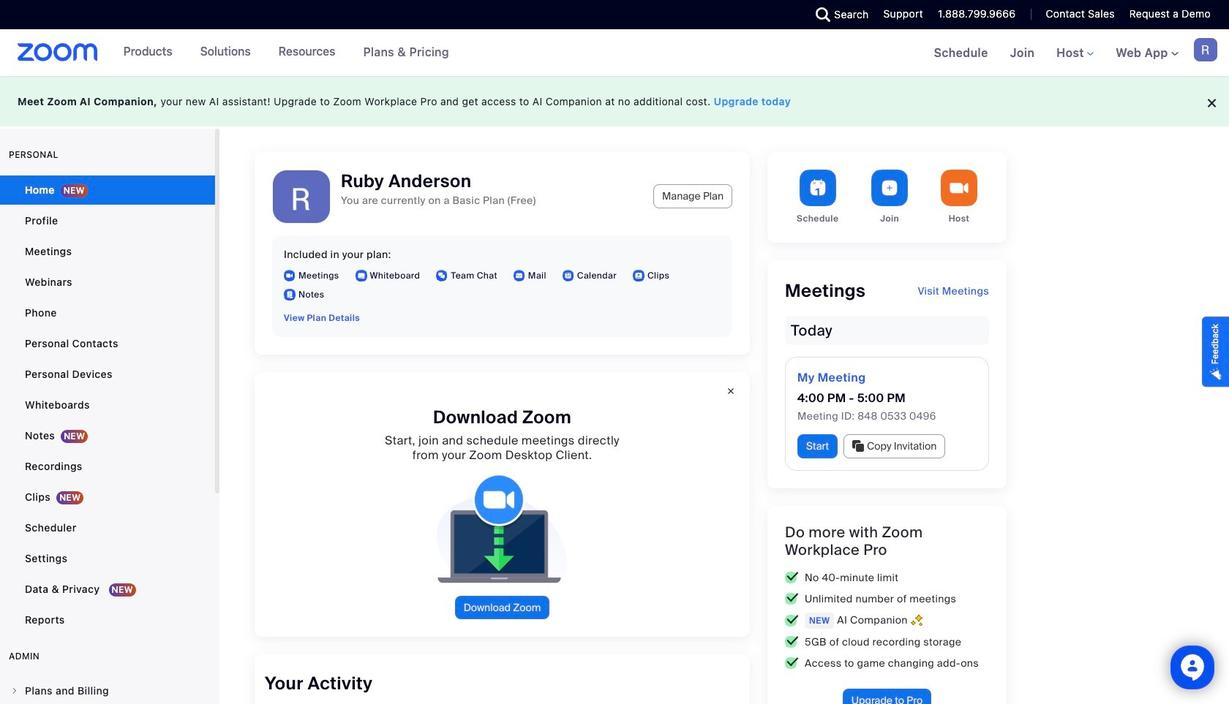 Task type: locate. For each thing, give the bounding box(es) containing it.
profile.zoom_team_chat image
[[436, 270, 448, 282]]

1 vertical spatial check box image
[[785, 637, 799, 649]]

0 vertical spatial check box image
[[785, 573, 799, 584]]

download zoom image
[[425, 475, 580, 585]]

product information navigation
[[112, 29, 460, 76]]

check box image
[[785, 594, 799, 606], [785, 637, 799, 649]]

personal menu menu
[[0, 176, 215, 637]]

host image
[[941, 170, 978, 206]]

1 check box image from the top
[[785, 594, 799, 606]]

3 check box image from the top
[[785, 658, 799, 670]]

right image
[[10, 687, 19, 696]]

0 vertical spatial check box image
[[785, 594, 799, 606]]

avatar image
[[273, 171, 330, 228]]

profile.zoom_calendar image
[[563, 270, 575, 282]]

2 vertical spatial check box image
[[785, 658, 799, 670]]

join image
[[872, 170, 909, 206]]

1 vertical spatial check box image
[[785, 616, 799, 627]]

2 check box image from the top
[[785, 637, 799, 649]]

schedule image
[[800, 170, 837, 206]]

profile.zoom_mail image
[[514, 270, 526, 282]]

advanced feature image
[[911, 615, 923, 628]]

check box image
[[785, 573, 799, 584], [785, 616, 799, 627], [785, 658, 799, 670]]

banner
[[0, 29, 1230, 78]]

footer
[[0, 76, 1230, 127]]

profile.zoom_whiteboard image
[[355, 270, 367, 282]]

menu item
[[0, 678, 215, 705]]



Task type: describe. For each thing, give the bounding box(es) containing it.
profile.zoom_clips image
[[633, 270, 645, 282]]

meetings navigation
[[924, 29, 1230, 78]]

1 check box image from the top
[[785, 573, 799, 584]]

2 check box image from the top
[[785, 616, 799, 627]]

profile.zoom_notes image
[[284, 289, 296, 301]]

zoom logo image
[[18, 43, 98, 61]]

profile.zoom_meetings image
[[284, 270, 296, 282]]

profile picture image
[[1195, 38, 1218, 61]]



Task type: vqa. For each thing, say whether or not it's contained in the screenshot.
'Advanced Feature' image
yes



